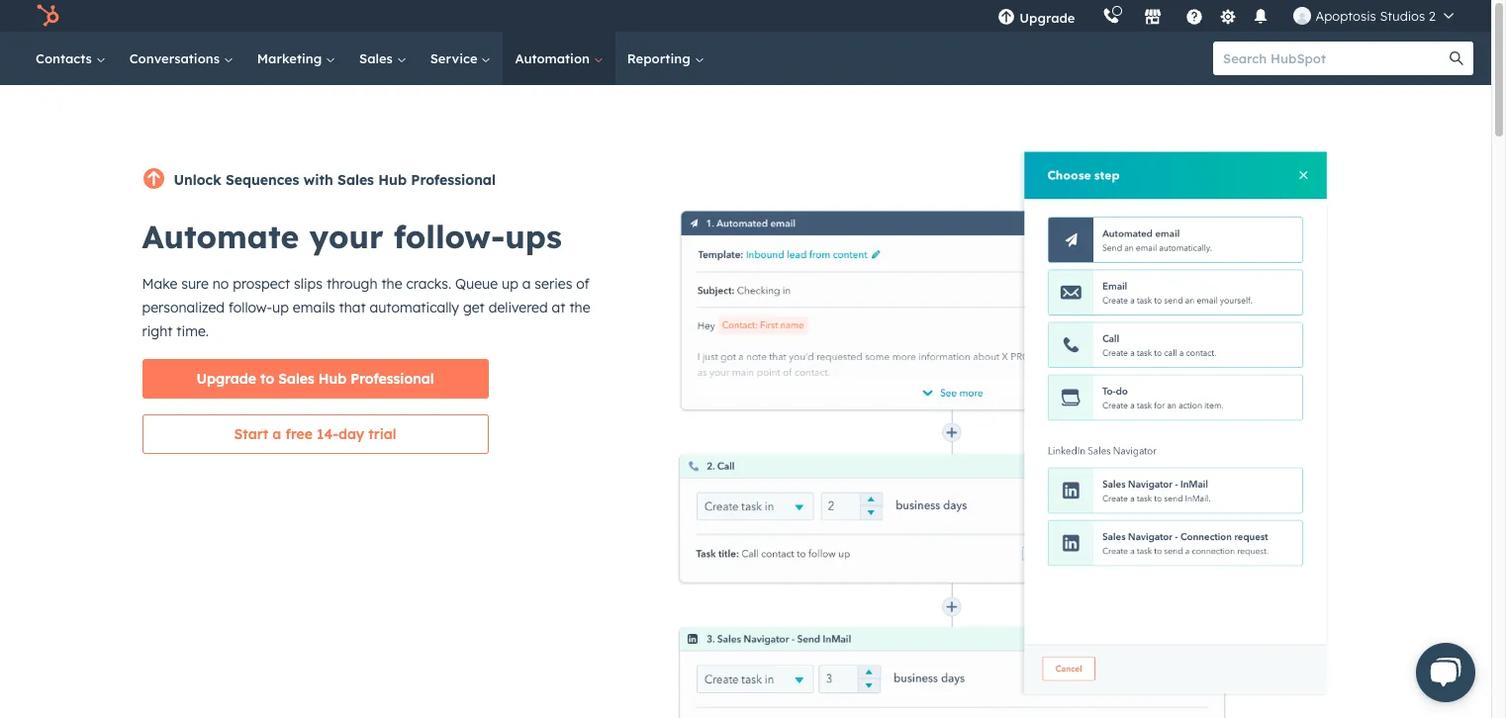 Task type: describe. For each thing, give the bounding box(es) containing it.
time.
[[177, 323, 209, 341]]

professional inside upgrade to sales hub professional link
[[351, 370, 434, 388]]

unlock
[[174, 171, 221, 189]]

contacts link
[[24, 32, 118, 85]]

menu containing apoptosis studios 2
[[984, 0, 1468, 32]]

apoptosis
[[1316, 8, 1377, 24]]

notifications button
[[1245, 0, 1278, 32]]

1 horizontal spatial up
[[502, 275, 519, 293]]

marketplaces button
[[1133, 0, 1174, 32]]

help button
[[1178, 0, 1212, 32]]

slips
[[294, 275, 323, 293]]

automate your follow-ups
[[142, 217, 562, 256]]

start a free 14-day trial
[[234, 426, 396, 443]]

start a free 14-day trial button
[[142, 415, 488, 454]]

apoptosis studios 2 button
[[1282, 0, 1466, 32]]

a inside make sure no prospect slips through the cracks. queue up a series of personalized follow-up emails that automatically get delivered at the right time.
[[522, 275, 531, 293]]

contacts
[[36, 50, 96, 66]]

settings link
[[1216, 5, 1241, 26]]

1 vertical spatial sales
[[338, 171, 374, 189]]

make sure no prospect slips through the cracks. queue up a series of personalized follow-up emails that automatically get delivered at the right time.
[[142, 275, 590, 341]]

apoptosis studios 2
[[1316, 8, 1436, 24]]

1 vertical spatial the
[[570, 299, 590, 317]]

2
[[1429, 8, 1436, 24]]

automatically
[[370, 299, 459, 317]]

settings image
[[1219, 8, 1237, 26]]

conversations
[[129, 50, 224, 66]]

0 horizontal spatial hub
[[319, 370, 347, 388]]

series
[[535, 275, 573, 293]]

marketing
[[257, 50, 326, 66]]

cracks.
[[406, 275, 452, 293]]

marketplaces image
[[1145, 9, 1163, 27]]

automate
[[142, 217, 299, 256]]

hubspot image
[[36, 4, 59, 28]]

sure
[[181, 275, 209, 293]]

unlock sequences with sales hub professional
[[174, 171, 496, 189]]

ups
[[505, 217, 562, 256]]

through
[[327, 275, 378, 293]]

marketing link
[[245, 32, 348, 85]]

sales inside 'link'
[[359, 50, 397, 66]]

a inside button
[[273, 426, 281, 443]]

with
[[304, 171, 333, 189]]

your
[[309, 217, 384, 256]]



Task type: locate. For each thing, give the bounding box(es) containing it.
1 horizontal spatial the
[[570, 299, 590, 317]]

follow-
[[394, 217, 505, 256], [229, 299, 272, 317]]

start
[[234, 426, 269, 443]]

trial
[[369, 426, 396, 443]]

upgrade inside menu
[[1020, 10, 1075, 26]]

emails
[[293, 299, 335, 317]]

upgrade to sales hub professional
[[197, 370, 434, 388]]

up down prospect
[[272, 299, 289, 317]]

the up automatically
[[381, 275, 402, 293]]

1 vertical spatial a
[[273, 426, 281, 443]]

0 vertical spatial a
[[522, 275, 531, 293]]

help image
[[1186, 9, 1204, 27]]

a
[[522, 275, 531, 293], [273, 426, 281, 443]]

reporting
[[627, 50, 694, 66]]

up up delivered
[[502, 275, 519, 293]]

queue
[[455, 275, 498, 293]]

to
[[260, 370, 274, 388]]

1 vertical spatial hub
[[319, 370, 347, 388]]

sales link
[[348, 32, 418, 85]]

upgrade left "to"
[[197, 370, 256, 388]]

upgrade
[[1020, 10, 1075, 26], [197, 370, 256, 388]]

0 vertical spatial hub
[[378, 171, 407, 189]]

sales
[[359, 50, 397, 66], [338, 171, 374, 189], [278, 370, 314, 388]]

1 vertical spatial upgrade
[[197, 370, 256, 388]]

up
[[502, 275, 519, 293], [272, 299, 289, 317]]

0 horizontal spatial a
[[273, 426, 281, 443]]

search button
[[1440, 42, 1474, 75]]

the
[[381, 275, 402, 293], [570, 299, 590, 317]]

service
[[430, 50, 482, 66]]

upgrade for upgrade to sales hub professional
[[197, 370, 256, 388]]

0 vertical spatial upgrade
[[1020, 10, 1075, 26]]

upgrade for upgrade
[[1020, 10, 1075, 26]]

0 horizontal spatial up
[[272, 299, 289, 317]]

0 vertical spatial professional
[[411, 171, 496, 189]]

menu item
[[1089, 0, 1093, 32]]

delivered
[[489, 299, 548, 317]]

a up delivered
[[522, 275, 531, 293]]

1 horizontal spatial follow-
[[394, 217, 505, 256]]

sales right with
[[338, 171, 374, 189]]

the right at
[[570, 299, 590, 317]]

right
[[142, 323, 173, 341]]

0 vertical spatial the
[[381, 275, 402, 293]]

14-
[[317, 426, 339, 443]]

2 vertical spatial sales
[[278, 370, 314, 388]]

calling icon image
[[1103, 8, 1121, 26]]

upgrade image
[[998, 9, 1016, 27]]

menu
[[984, 0, 1468, 32]]

1 vertical spatial follow-
[[229, 299, 272, 317]]

automation link
[[503, 32, 615, 85]]

0 vertical spatial sales
[[359, 50, 397, 66]]

Search HubSpot search field
[[1214, 42, 1456, 75]]

notifications image
[[1253, 9, 1270, 27]]

1 horizontal spatial hub
[[378, 171, 407, 189]]

1 vertical spatial up
[[272, 299, 289, 317]]

get
[[463, 299, 485, 317]]

upgrade to sales hub professional link
[[142, 359, 488, 399]]

automation
[[515, 50, 594, 66]]

chat widget region
[[1385, 624, 1492, 719]]

no
[[213, 275, 229, 293]]

free
[[286, 426, 313, 443]]

sales left the service
[[359, 50, 397, 66]]

that
[[339, 299, 366, 317]]

0 horizontal spatial follow-
[[229, 299, 272, 317]]

personalized
[[142, 299, 225, 317]]

1 horizontal spatial upgrade
[[1020, 10, 1075, 26]]

hub up automate your follow-ups
[[378, 171, 407, 189]]

service link
[[418, 32, 503, 85]]

sales right "to"
[[278, 370, 314, 388]]

at
[[552, 299, 566, 317]]

follow- down prospect
[[229, 299, 272, 317]]

day
[[339, 426, 364, 443]]

reporting link
[[615, 32, 716, 85]]

professional
[[411, 171, 496, 189], [351, 370, 434, 388]]

sequences
[[226, 171, 299, 189]]

prospect
[[233, 275, 290, 293]]

a left the free
[[273, 426, 281, 443]]

studios
[[1380, 8, 1426, 24]]

upgrade right the upgrade 'image'
[[1020, 10, 1075, 26]]

0 horizontal spatial the
[[381, 275, 402, 293]]

hub
[[378, 171, 407, 189], [319, 370, 347, 388]]

1 horizontal spatial a
[[522, 275, 531, 293]]

0 vertical spatial up
[[502, 275, 519, 293]]

0 horizontal spatial upgrade
[[197, 370, 256, 388]]

follow- inside make sure no prospect slips through the cracks. queue up a series of personalized follow-up emails that automatically get delivered at the right time.
[[229, 299, 272, 317]]

calling icon button
[[1095, 3, 1129, 29]]

of
[[576, 275, 590, 293]]

0 vertical spatial follow-
[[394, 217, 505, 256]]

search image
[[1450, 51, 1464, 65]]

conversations link
[[118, 32, 245, 85]]

tara schultz image
[[1294, 7, 1312, 25]]

hub up 14-
[[319, 370, 347, 388]]

make
[[142, 275, 177, 293]]

hubspot link
[[24, 4, 74, 28]]

1 vertical spatial professional
[[351, 370, 434, 388]]

follow- up cracks.
[[394, 217, 505, 256]]

upgrade inside upgrade to sales hub professional link
[[197, 370, 256, 388]]



Task type: vqa. For each thing, say whether or not it's contained in the screenshot.
'Features'
no



